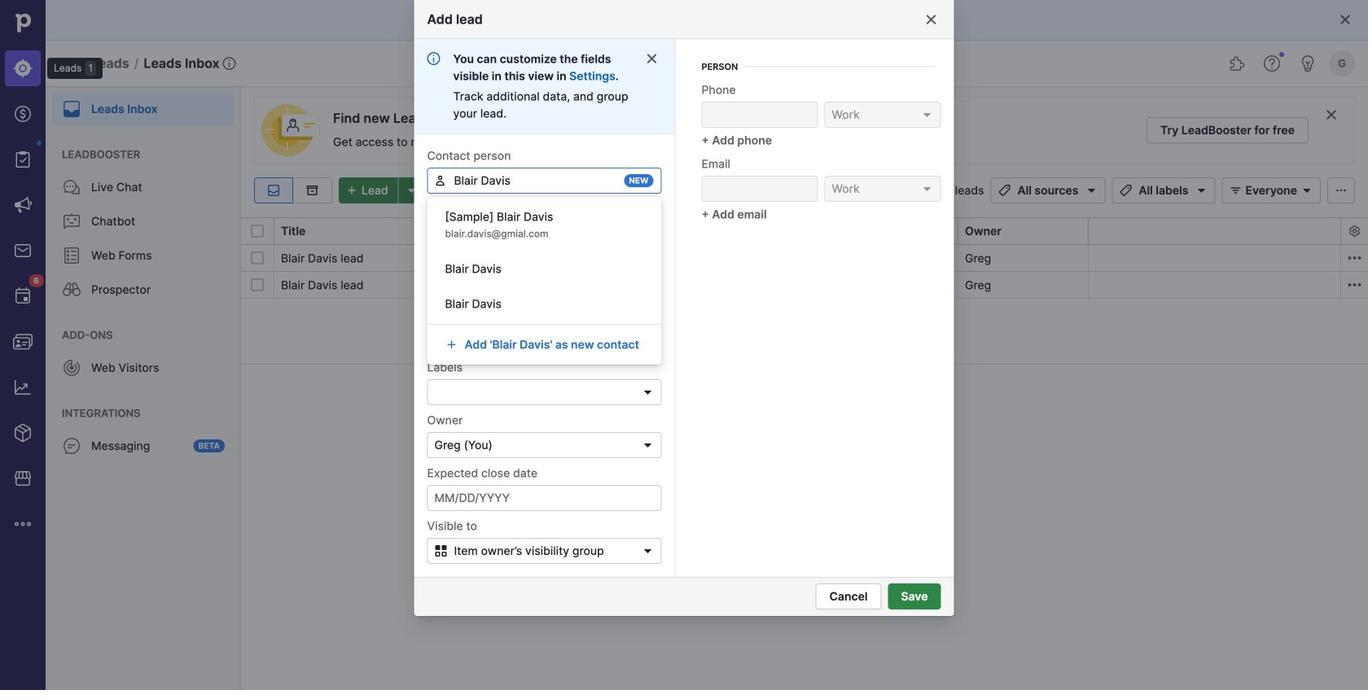 Task type: locate. For each thing, give the bounding box(es) containing it.
menu item
[[0, 46, 46, 91], [46, 86, 241, 125]]

sales inbox image
[[13, 241, 33, 261]]

row
[[241, 245, 1369, 272], [241, 271, 1369, 299]]

color undefined image
[[62, 212, 81, 231], [62, 280, 81, 300], [13, 287, 33, 306], [62, 358, 81, 378]]

archive image
[[303, 184, 322, 197]]

sales assistant image
[[1299, 54, 1318, 73]]

insights image
[[13, 378, 33, 398]]

None field
[[825, 102, 941, 128], [427, 168, 662, 194], [825, 176, 941, 202], [427, 380, 662, 406], [427, 433, 662, 459], [825, 102, 941, 128], [427, 168, 662, 194], [825, 176, 941, 202], [427, 433, 662, 459]]

menu toggle image
[[62, 54, 81, 73]]

color secondary image
[[1325, 108, 1338, 121], [1349, 225, 1362, 238], [1345, 248, 1365, 268]]

color primary image
[[1339, 13, 1352, 26], [646, 52, 659, 65], [921, 108, 934, 121], [921, 182, 934, 196], [1192, 184, 1212, 197], [1226, 184, 1246, 197], [1298, 184, 1317, 197], [251, 225, 264, 238], [251, 279, 264, 292], [642, 439, 655, 452]]

color undefined image down menu toggle image
[[62, 99, 81, 119]]

0 vertical spatial color secondary image
[[1325, 108, 1338, 121]]

color undefined image right 'products' image
[[62, 437, 81, 456]]

color undefined image
[[62, 99, 81, 119], [13, 150, 33, 169], [62, 178, 81, 197], [62, 246, 81, 266], [62, 437, 81, 456]]

campaigns image
[[13, 196, 33, 215]]

color info image
[[427, 52, 440, 65]]

Search Pipedrive field
[[538, 47, 831, 80]]

None text field
[[702, 102, 818, 128], [702, 176, 818, 202], [702, 102, 818, 128], [702, 176, 818, 202]]

add lead options image
[[402, 184, 422, 197]]

none field open menu
[[427, 380, 662, 406]]

None text field
[[427, 168, 662, 194], [427, 274, 662, 300], [427, 327, 538, 353], [427, 168, 662, 194], [427, 274, 662, 300], [427, 327, 538, 353]]

menu
[[0, 0, 103, 691], [46, 86, 241, 691]]

dialog
[[0, 0, 1369, 691]]

info image
[[223, 57, 236, 70]]

leads image
[[13, 59, 33, 78]]

marketplace image
[[13, 469, 33, 489]]

color undefined image right sales inbox image
[[62, 246, 81, 266]]

2 vertical spatial color secondary image
[[1345, 248, 1365, 268]]

grid
[[241, 217, 1369, 691]]

color secondary image
[[1345, 275, 1365, 295]]

quick add image
[[850, 54, 870, 73]]

1 row from the top
[[241, 245, 1369, 272]]

deals image
[[13, 104, 33, 124]]

contacts image
[[13, 332, 33, 352]]

close image
[[925, 13, 938, 26]]

color primary image
[[434, 174, 447, 187], [342, 184, 362, 197], [995, 184, 1015, 197], [1082, 184, 1102, 197], [1116, 184, 1136, 197], [1332, 184, 1351, 197], [251, 252, 264, 265], [445, 338, 458, 352], [431, 545, 451, 558], [638, 545, 658, 558]]



Task type: vqa. For each thing, say whether or not it's contained in the screenshot.
1st color warning icon from the bottom
no



Task type: describe. For each thing, give the bounding box(es) containing it.
inbox image
[[264, 184, 283, 197]]

color undefined image right campaigns "icon"
[[62, 178, 81, 197]]

add lead element
[[339, 178, 425, 204]]

2 row from the top
[[241, 271, 1369, 299]]

color primary image inside the add lead element
[[342, 184, 362, 197]]

home image
[[11, 11, 35, 35]]

quick help image
[[1263, 54, 1282, 73]]

1 vertical spatial color secondary image
[[1349, 225, 1362, 238]]

open menu image
[[642, 386, 655, 399]]

color undefined image up campaigns "icon"
[[13, 150, 33, 169]]

products image
[[13, 424, 33, 443]]

more image
[[13, 515, 33, 534]]

color warning image
[[444, 252, 457, 265]]

MM/DD/YYYY text field
[[427, 486, 662, 512]]



